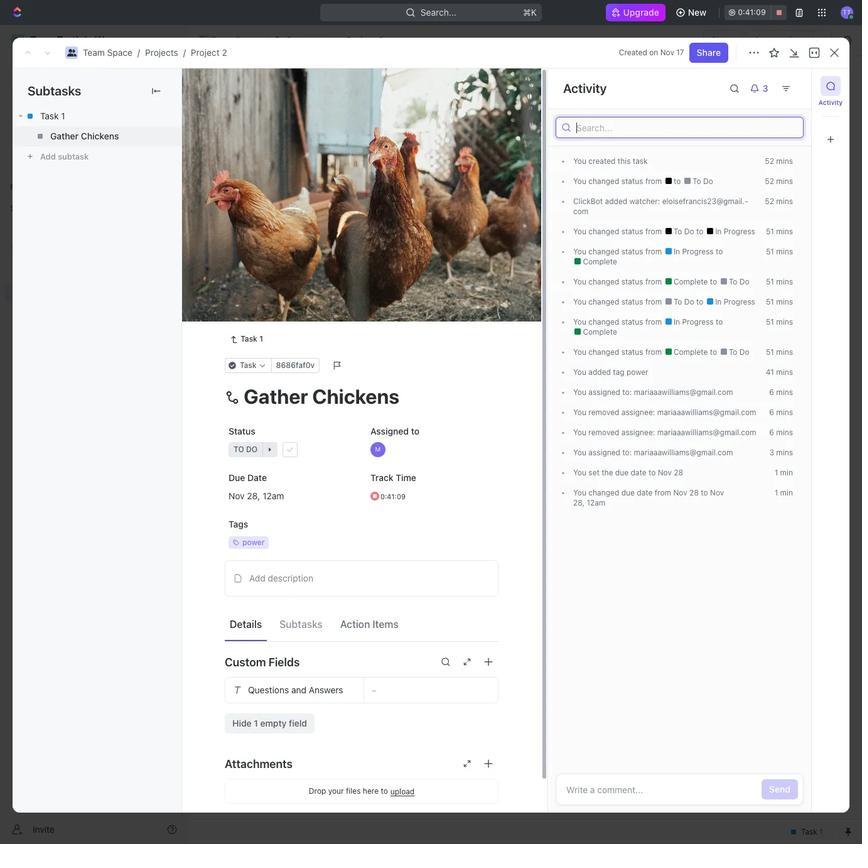 Task type: describe. For each thing, give the bounding box(es) containing it.
1 vertical spatial due
[[622, 488, 635, 497]]

gather chickens
[[50, 131, 119, 141]]

3 51 from the top
[[766, 277, 774, 286]]

upgrade link
[[606, 4, 666, 21]]

team space / projects / project 2
[[83, 47, 227, 58]]

3 mins
[[770, 448, 793, 457]]

6 51 mins from the top
[[766, 347, 793, 357]]

created on nov 17
[[619, 48, 684, 57]]

you assigned to: mariaaawilliams@gmail.com for 3 mins
[[573, 448, 733, 457]]

this
[[618, 156, 631, 166]]

tree inside sidebar navigation
[[5, 219, 182, 388]]

task
[[633, 156, 648, 166]]

action
[[340, 618, 370, 630]]

2 changed from the top
[[589, 227, 619, 236]]

0 vertical spatial share
[[711, 35, 735, 45]]

assigned for 6 mins
[[589, 387, 620, 397]]

14 you from the top
[[573, 468, 587, 477]]

41 mins
[[766, 367, 793, 377]]

0:41:09 button
[[367, 485, 499, 508]]

3 mins from the top
[[776, 197, 793, 206]]

6 you from the top
[[573, 297, 587, 306]]

2 6 mins from the top
[[770, 408, 793, 417]]

, inside task sidebar content section
[[582, 498, 585, 507]]

7 you from the top
[[573, 317, 587, 327]]

to: for 6 mins
[[623, 387, 632, 397]]

Search tasks... text field
[[706, 143, 832, 161]]

cover
[[467, 301, 490, 312]]

1 52 mins from the top
[[765, 156, 793, 166]]

1 button for 1
[[281, 217, 299, 230]]

tags
[[229, 519, 248, 530]]

2 assignee: from the top
[[622, 428, 655, 437]]

change cover
[[433, 301, 490, 312]]

activity inside task sidebar content section
[[563, 81, 607, 95]]

Search... text field
[[577, 118, 803, 137]]

10 you from the top
[[573, 387, 587, 397]]

gather chickens link
[[13, 126, 181, 146]]

status
[[229, 426, 255, 437]]

you created this task
[[573, 156, 648, 166]]

team for team space
[[211, 35, 233, 45]]

4 you from the top
[[573, 247, 587, 256]]

time
[[396, 472, 416, 483]]

drop
[[309, 786, 326, 796]]

0:41:10 button
[[725, 5, 787, 20]]

assigned for 3 mins
[[589, 448, 620, 457]]

upload
[[390, 787, 415, 796]]

dashboards
[[30, 129, 79, 140]]

0:41:09
[[381, 492, 406, 500]]

3 changed status from from the top
[[587, 247, 664, 256]]

board
[[234, 116, 259, 127]]

2 51 from the top
[[766, 247, 774, 256]]

list
[[282, 116, 297, 127]]

send button
[[762, 779, 798, 799]]

m button
[[367, 438, 499, 461]]

1 you removed assignee: mariaaawilliams@gmail.com from the top
[[573, 408, 756, 417]]

sidebar navigation
[[0, 25, 188, 844]]

tags power
[[229, 519, 265, 547]]

6 changed status from from the top
[[587, 317, 664, 327]]

1 button for 2
[[282, 239, 300, 252]]

12 mins from the top
[[776, 408, 793, 417]]

assigned to
[[371, 426, 420, 437]]

0 horizontal spatial ,
[[258, 490, 260, 501]]

date
[[247, 472, 267, 483]]

2 vertical spatial project
[[218, 75, 274, 95]]

list link
[[280, 113, 297, 130]]

task inside dropdown button
[[240, 361, 257, 370]]

0 horizontal spatial 12
[[263, 490, 272, 501]]

calendar
[[320, 116, 358, 127]]

custom fields
[[225, 655, 300, 669]]

hide button
[[698, 113, 737, 130]]

0 horizontal spatial projects link
[[145, 47, 178, 58]]

team for team space / projects / project 2
[[83, 47, 105, 58]]

9 mins from the top
[[776, 347, 793, 357]]

5 51 mins from the top
[[766, 317, 793, 327]]

9 you from the top
[[573, 367, 587, 377]]

customize
[[755, 116, 799, 127]]

2 mins from the top
[[776, 176, 793, 186]]

custom fields button
[[225, 647, 499, 677]]

questions and answers
[[248, 685, 343, 695]]

1 vertical spatial project 2
[[218, 75, 293, 95]]

0 horizontal spatial project 2 link
[[191, 47, 227, 58]]

0 horizontal spatial task 1 link
[[13, 106, 181, 126]]

set
[[589, 468, 600, 477]]

1 horizontal spatial projects link
[[271, 33, 323, 48]]

answers
[[309, 685, 343, 695]]

drop your files here to upload
[[309, 786, 415, 796]]

you added tag power
[[573, 367, 649, 377]]

hide button
[[647, 144, 674, 160]]

4 status from the top
[[622, 277, 643, 286]]

search...
[[421, 7, 457, 18]]

1 horizontal spatial team space link
[[195, 33, 264, 48]]

customize button
[[739, 113, 803, 130]]

4 changed from the top
[[589, 277, 619, 286]]

subtask
[[58, 151, 89, 161]]

5 status from the top
[[622, 297, 643, 306]]

2 vertical spatial add task button
[[247, 260, 295, 275]]

user group image
[[67, 49, 76, 57]]

due date
[[229, 472, 267, 483]]

add task for the right add task button
[[772, 80, 810, 91]]

and
[[291, 685, 306, 695]]

field
[[289, 718, 307, 729]]

team space
[[211, 35, 261, 45]]

automations
[[755, 35, 807, 45]]

4 mins from the top
[[776, 227, 793, 236]]

8 changed from the top
[[589, 488, 619, 497]]

custom fields element
[[225, 677, 499, 734]]

7 changed from the top
[[589, 347, 619, 357]]

details
[[230, 618, 262, 630]]

Edit task name text field
[[225, 384, 499, 408]]

eloisefrancis23@gmail. com
[[573, 197, 748, 216]]

user group image for rightmost team space link
[[200, 37, 207, 43]]

to do inside dropdown button
[[234, 445, 258, 454]]

41
[[766, 367, 774, 377]]

0 horizontal spatial projects
[[145, 47, 178, 58]]

1 vertical spatial added
[[589, 367, 611, 377]]

task sidebar navigation tab list
[[817, 76, 845, 149]]

fields
[[269, 655, 300, 669]]

52 mins for changed status from
[[765, 176, 793, 186]]

5 changed from the top
[[589, 297, 619, 306]]

space for team space
[[235, 35, 261, 45]]

action items button
[[335, 613, 404, 635]]

tt button
[[837, 3, 857, 23]]

task button
[[225, 358, 272, 373]]

1 52 from the top
[[765, 156, 774, 166]]

power inside task sidebar content section
[[627, 367, 649, 377]]

nov 28
[[573, 488, 724, 507]]

you assigned to: mariaaawilliams@gmail.com for 6 mins
[[573, 387, 733, 397]]

table
[[381, 116, 403, 127]]

3 for 3
[[763, 83, 768, 94]]

search button
[[647, 113, 696, 130]]

3 status from the top
[[622, 247, 643, 256]]

calendar link
[[318, 113, 358, 130]]

assigned
[[371, 426, 409, 437]]

favorites button
[[5, 180, 48, 195]]

share button down new in the top right of the page
[[703, 30, 743, 50]]

upgrade
[[623, 7, 659, 18]]

52 for changed status from
[[765, 176, 774, 186]]

0 horizontal spatial team space link
[[83, 47, 132, 58]]

user group image for "tree" inside sidebar navigation
[[13, 246, 22, 254]]

8686faf0v
[[276, 361, 315, 370]]

reposition
[[374, 301, 418, 312]]

change
[[433, 301, 465, 312]]

action items
[[340, 618, 399, 630]]

inbox
[[30, 87, 52, 97]]

17
[[677, 48, 684, 57]]

12 inside task sidebar content section
[[587, 498, 595, 507]]

add up customize at the top of page
[[772, 80, 788, 91]]

14 mins from the top
[[776, 448, 793, 457]]

subtasks button
[[275, 613, 328, 635]]

1 changed from the top
[[589, 176, 619, 186]]

7 status from the top
[[622, 347, 643, 357]]

2 you from the top
[[573, 176, 587, 186]]

3 6 mins from the top
[[770, 428, 793, 437]]

, 12 am
[[582, 498, 606, 507]]



Task type: vqa. For each thing, say whether or not it's contained in the screenshot.


Task type: locate. For each thing, give the bounding box(es) containing it.
51 mins
[[766, 227, 793, 236], [766, 247, 793, 256], [766, 277, 793, 286], [766, 297, 793, 306], [766, 317, 793, 327], [766, 347, 793, 357]]

3 inside 3 dropdown button
[[763, 83, 768, 94]]

0 vertical spatial min
[[780, 468, 793, 477]]

task 1 up task dropdown button
[[241, 334, 263, 344]]

1 vertical spatial add task
[[337, 177, 371, 187]]

6 51 from the top
[[766, 347, 774, 357]]

com
[[573, 197, 748, 216]]

from
[[646, 176, 662, 186], [646, 227, 662, 236], [646, 247, 662, 256], [646, 277, 662, 286], [646, 297, 662, 306], [646, 317, 662, 327], [646, 347, 662, 357], [655, 488, 671, 497]]

3 button
[[745, 79, 776, 99]]

assigned up the
[[589, 448, 620, 457]]

add task for bottom add task button
[[253, 262, 290, 272]]

2 min from the top
[[780, 488, 793, 497]]

to inside 'to do' dropdown button
[[234, 445, 244, 454]]

user group image left "team space"
[[200, 37, 207, 43]]

attachments button
[[225, 749, 499, 779]]

12 you from the top
[[573, 428, 587, 437]]

add down dashboards
[[40, 151, 56, 161]]

, down date
[[258, 490, 260, 501]]

2 changed status from from the top
[[587, 227, 664, 236]]

1 6 mins from the top
[[770, 387, 793, 397]]

add
[[772, 80, 788, 91], [40, 151, 56, 161], [337, 177, 352, 187], [253, 262, 269, 272], [249, 573, 266, 584]]

0 vertical spatial task 1 link
[[13, 106, 181, 126]]

6 changed from the top
[[589, 317, 619, 327]]

52 for added watcher:
[[765, 197, 774, 206]]

6 mins from the top
[[776, 277, 793, 286]]

2 to: from the top
[[623, 448, 632, 457]]

user group image inside team space link
[[200, 37, 207, 43]]

4 51 from the top
[[766, 297, 774, 306]]

assignee: up you set the due date to nov 28
[[622, 428, 655, 437]]

1 horizontal spatial project 2
[[346, 35, 384, 45]]

8 mins from the top
[[776, 317, 793, 327]]

0 vertical spatial due
[[615, 468, 629, 477]]

assigned down you added tag power at right top
[[589, 387, 620, 397]]

nov inside nov 28
[[710, 488, 724, 497]]

15 you from the top
[[573, 488, 587, 497]]

1 vertical spatial min
[[780, 488, 793, 497]]

add task button up customize at the top of page
[[764, 76, 817, 96]]

tree
[[5, 219, 182, 388]]

share right the 17
[[697, 47, 721, 58]]

automations button
[[748, 31, 813, 50]]

hide 1 empty field
[[232, 718, 307, 729]]

share
[[711, 35, 735, 45], [697, 47, 721, 58]]

2 horizontal spatial add task button
[[764, 76, 817, 96]]

changed due date from nov 28 to
[[587, 488, 710, 497]]

min for changed due date from
[[780, 488, 793, 497]]

due
[[229, 472, 245, 483]]

2 assigned from the top
[[589, 448, 620, 457]]

12 down date
[[263, 490, 272, 501]]

add left description
[[249, 573, 266, 584]]

1 vertical spatial 52
[[765, 176, 774, 186]]

am
[[272, 490, 284, 501], [595, 498, 606, 507]]

0 horizontal spatial add task
[[253, 262, 290, 272]]

task
[[790, 80, 810, 91], [40, 111, 59, 121], [354, 177, 371, 187], [253, 218, 272, 229], [253, 240, 272, 251], [272, 262, 290, 272], [241, 334, 257, 344], [240, 361, 257, 370]]

2 horizontal spatial hide
[[714, 116, 733, 127]]

to: down tag at top
[[623, 387, 632, 397]]

1 horizontal spatial 3
[[770, 448, 774, 457]]

mins
[[776, 156, 793, 166], [776, 176, 793, 186], [776, 197, 793, 206], [776, 227, 793, 236], [776, 247, 793, 256], [776, 277, 793, 286], [776, 297, 793, 306], [776, 317, 793, 327], [776, 347, 793, 357], [776, 367, 793, 377], [776, 387, 793, 397], [776, 408, 793, 417], [776, 428, 793, 437], [776, 448, 793, 457]]

0 vertical spatial team
[[211, 35, 233, 45]]

power down 'tags'
[[242, 538, 265, 547]]

user group image down spaces in the left of the page
[[13, 246, 22, 254]]

0 horizontal spatial am
[[272, 490, 284, 501]]

space inside team space link
[[235, 35, 261, 45]]

5 changed status from from the top
[[587, 297, 664, 306]]

2 vertical spatial 6
[[770, 428, 774, 437]]

5 you from the top
[[573, 277, 587, 286]]

1 vertical spatial removed
[[589, 428, 619, 437]]

projects link
[[271, 33, 323, 48], [145, 47, 178, 58]]

1 horizontal spatial projects
[[287, 35, 320, 45]]

0 horizontal spatial activity
[[563, 81, 607, 95]]

hide inside button
[[652, 147, 669, 156]]

on
[[649, 48, 658, 57]]

add task down calendar
[[337, 177, 371, 187]]

date down you set the due date to nov 28
[[637, 488, 653, 497]]

progress
[[243, 177, 284, 187], [724, 227, 755, 236], [682, 247, 714, 256], [724, 297, 755, 306], [682, 317, 714, 327]]

2 vertical spatial task 1
[[241, 334, 263, 344]]

power
[[627, 367, 649, 377], [242, 538, 265, 547]]

2 51 mins from the top
[[766, 247, 793, 256]]

to: for 3 mins
[[623, 448, 632, 457]]

1 min
[[775, 468, 793, 477], [775, 488, 793, 497]]

added watcher:
[[603, 197, 662, 206]]

to: up you set the due date to nov 28
[[623, 448, 632, 457]]

project 2 link
[[331, 33, 387, 48], [191, 47, 227, 58]]

1 horizontal spatial space
[[235, 35, 261, 45]]

invite
[[33, 824, 55, 834]]

add subtask button
[[13, 146, 181, 166]]

add task button down calendar link
[[322, 175, 376, 190]]

11 you from the top
[[573, 408, 587, 417]]

change cover button
[[426, 297, 498, 317]]

2 vertical spatial hide
[[232, 718, 252, 729]]

1 inside custom fields element
[[254, 718, 258, 729]]

0 vertical spatial subtasks
[[28, 84, 81, 98]]

1 removed from the top
[[589, 408, 619, 417]]

28 inside nov 28
[[573, 498, 582, 507]]

0 vertical spatial add task button
[[764, 76, 817, 96]]

questions
[[248, 685, 289, 695]]

1 horizontal spatial task 1 link
[[225, 332, 268, 347]]

2 6 from the top
[[770, 408, 774, 417]]

hide left 'empty'
[[232, 718, 252, 729]]

1 horizontal spatial ,
[[582, 498, 585, 507]]

1 51 mins from the top
[[766, 227, 793, 236]]

7 mins from the top
[[776, 297, 793, 306]]

power inside tags power
[[242, 538, 265, 547]]

0 vertical spatial to:
[[623, 387, 632, 397]]

add inside "button"
[[249, 573, 266, 584]]

0 vertical spatial hide
[[714, 116, 733, 127]]

1 vertical spatial 3
[[770, 448, 774, 457]]

dashboards link
[[5, 125, 182, 145]]

1 assigned from the top
[[589, 387, 620, 397]]

1 horizontal spatial subtasks
[[280, 618, 323, 630]]

1 vertical spatial team
[[83, 47, 105, 58]]

8686faf0v button
[[271, 358, 320, 373]]

10 mins from the top
[[776, 367, 793, 377]]

, down you set the due date to nov 28
[[582, 498, 585, 507]]

date up changed due date from nov 28 to
[[631, 468, 647, 477]]

empty
[[260, 718, 287, 729]]

1 horizontal spatial add task button
[[322, 175, 376, 190]]

1 vertical spatial 1 button
[[282, 239, 300, 252]]

4 changed status from from the top
[[587, 277, 664, 286]]

1 6 from the top
[[770, 387, 774, 397]]

2 52 mins from the top
[[765, 176, 793, 186]]

am down 'to do' dropdown button
[[272, 490, 284, 501]]

2
[[378, 35, 384, 45], [222, 47, 227, 58], [278, 75, 289, 95], [298, 177, 303, 187], [274, 240, 280, 251], [271, 297, 276, 306]]

0 horizontal spatial power
[[242, 538, 265, 547]]

1 horizontal spatial hide
[[652, 147, 669, 156]]

activity
[[563, 81, 607, 95], [819, 99, 843, 106]]

1 status from the top
[[622, 176, 643, 186]]

– button
[[364, 678, 498, 703]]

team
[[211, 35, 233, 45], [83, 47, 105, 58]]

1 vertical spatial 6 mins
[[770, 408, 793, 417]]

added left tag at top
[[589, 367, 611, 377]]

task 1
[[40, 111, 65, 121], [253, 218, 279, 229], [241, 334, 263, 344]]

1 vertical spatial user group image
[[13, 246, 22, 254]]

3 changed from the top
[[589, 247, 619, 256]]

table link
[[378, 113, 403, 130]]

do
[[703, 176, 713, 186], [684, 227, 694, 236], [740, 277, 750, 286], [246, 297, 257, 306], [684, 297, 694, 306], [740, 347, 750, 357], [246, 445, 258, 454]]

1 vertical spatial space
[[107, 47, 132, 58]]

board link
[[232, 113, 259, 130]]

3 6 from the top
[[770, 428, 774, 437]]

project 2
[[346, 35, 384, 45], [218, 75, 293, 95]]

assignees
[[523, 147, 561, 156]]

user group image
[[200, 37, 207, 43], [13, 246, 22, 254]]

subtasks up fields
[[280, 618, 323, 630]]

1 vertical spatial task 1 link
[[225, 332, 268, 347]]

task 1 link up task dropdown button
[[225, 332, 268, 347]]

search
[[663, 116, 692, 127]]

2 you removed assignee: mariaaawilliams@gmail.com from the top
[[573, 428, 756, 437]]

power right tag at top
[[627, 367, 649, 377]]

1 vertical spatial 6
[[770, 408, 774, 417]]

1 vertical spatial activity
[[819, 99, 843, 106]]

0 vertical spatial task 1
[[40, 111, 65, 121]]

2 vertical spatial add task
[[253, 262, 290, 272]]

0 vertical spatial 1 min
[[775, 468, 793, 477]]

–
[[372, 685, 377, 695]]

removed
[[589, 408, 619, 417], [589, 428, 619, 437]]

your
[[328, 786, 344, 796]]

7 changed status from from the top
[[587, 347, 664, 357]]

share down new button
[[711, 35, 735, 45]]

0 vertical spatial 6
[[770, 387, 774, 397]]

0 horizontal spatial hide
[[232, 718, 252, 729]]

gantt link
[[424, 113, 450, 130]]

0 vertical spatial 52 mins
[[765, 156, 793, 166]]

3 for 3 mins
[[770, 448, 774, 457]]

0 horizontal spatial team
[[83, 47, 105, 58]]

you assigned to: mariaaawilliams@gmail.com down tag at top
[[573, 387, 733, 397]]

0 vertical spatial activity
[[563, 81, 607, 95]]

items
[[373, 618, 399, 630]]

min for set the due date to
[[780, 468, 793, 477]]

1 vertical spatial date
[[637, 488, 653, 497]]

0 horizontal spatial subtasks
[[28, 84, 81, 98]]

1 51 from the top
[[766, 227, 774, 236]]

projects inside "link"
[[287, 35, 320, 45]]

6
[[770, 387, 774, 397], [770, 408, 774, 417], [770, 428, 774, 437]]

0 vertical spatial assigned
[[589, 387, 620, 397]]

upload button
[[390, 787, 415, 796]]

track time
[[371, 472, 416, 483]]

2 52 from the top
[[765, 176, 774, 186]]

2 horizontal spatial add task
[[772, 80, 810, 91]]

1 1 min from the top
[[775, 468, 793, 477]]

2 1 min from the top
[[775, 488, 793, 497]]

0 vertical spatial 3
[[763, 83, 768, 94]]

1 horizontal spatial user group image
[[200, 37, 207, 43]]

1 mins from the top
[[776, 156, 793, 166]]

m
[[375, 446, 381, 453]]

share button right the 17
[[689, 43, 729, 63]]

task sidebar content section
[[545, 68, 811, 813]]

1 vertical spatial 1 min
[[775, 488, 793, 497]]

created
[[589, 156, 616, 166]]

2 vertical spatial 52
[[765, 197, 774, 206]]

1 min for set the due date to
[[775, 468, 793, 477]]

here
[[363, 786, 379, 796]]

watcher:
[[630, 197, 660, 206]]

hide right task
[[652, 147, 669, 156]]

removed down you added tag power at right top
[[589, 408, 619, 417]]

home
[[30, 65, 54, 76]]

docs
[[30, 108, 51, 119]]

task 1 up dashboards
[[40, 111, 65, 121]]

task 2
[[253, 240, 280, 251]]

1 changed status from from the top
[[587, 176, 664, 186]]

0 vertical spatial project 2
[[346, 35, 384, 45]]

0 vertical spatial project
[[346, 35, 376, 45]]

3 51 mins from the top
[[766, 277, 793, 286]]

add description button
[[229, 568, 494, 589]]

assignee:
[[622, 408, 655, 417], [622, 428, 655, 437]]

1 to: from the top
[[623, 387, 632, 397]]

change cover button
[[426, 297, 498, 317]]

6 status from the top
[[622, 317, 643, 327]]

0 vertical spatial projects
[[287, 35, 320, 45]]

eloisefrancis23@gmail.
[[662, 197, 748, 206]]

0 vertical spatial date
[[631, 468, 647, 477]]

3 52 mins from the top
[[765, 197, 793, 206]]

task 1 link
[[13, 106, 181, 126], [225, 332, 268, 347]]

1 vertical spatial to:
[[623, 448, 632, 457]]

to do button
[[225, 438, 357, 461]]

1 you assigned to: mariaaawilliams@gmail.com from the top
[[573, 387, 733, 397]]

1 min from the top
[[780, 468, 793, 477]]

2 status from the top
[[622, 227, 643, 236]]

1 vertical spatial project
[[191, 47, 220, 58]]

52 mins for added watcher:
[[765, 197, 793, 206]]

1 vertical spatial you removed assignee: mariaaawilliams@gmail.com
[[573, 428, 756, 437]]

task 1 up task 2
[[253, 218, 279, 229]]

0 vertical spatial you assigned to: mariaaawilliams@gmail.com
[[573, 387, 733, 397]]

you set the due date to nov 28
[[573, 468, 683, 477]]

0 vertical spatial added
[[605, 197, 627, 206]]

0 vertical spatial 52
[[765, 156, 774, 166]]

hide inside dropdown button
[[714, 116, 733, 127]]

due down you set the due date to nov 28
[[622, 488, 635, 497]]

assigned
[[589, 387, 620, 397], [589, 448, 620, 457]]

1 horizontal spatial activity
[[819, 99, 843, 106]]

1 vertical spatial task 1
[[253, 218, 279, 229]]

space for team space / projects / project 2
[[107, 47, 132, 58]]

1 horizontal spatial power
[[627, 367, 649, 377]]

6 mins
[[770, 387, 793, 397], [770, 408, 793, 417], [770, 428, 793, 437]]

12 down the set
[[587, 498, 595, 507]]

add task up customize at the top of page
[[772, 80, 810, 91]]

add inside button
[[40, 151, 56, 161]]

you assigned to: mariaaawilliams@gmail.com up you set the due date to nov 28
[[573, 448, 733, 457]]

0 vertical spatial space
[[235, 35, 261, 45]]

0 vertical spatial assignee:
[[622, 408, 655, 417]]

nov 28 , 12 am
[[229, 490, 284, 501]]

hide right search
[[714, 116, 733, 127]]

hide inside custom fields element
[[232, 718, 252, 729]]

1 horizontal spatial project 2 link
[[331, 33, 387, 48]]

0 horizontal spatial user group image
[[13, 246, 22, 254]]

2 you assigned to: mariaaawilliams@gmail.com from the top
[[573, 448, 733, 457]]

0 vertical spatial add task
[[772, 80, 810, 91]]

4 51 mins from the top
[[766, 297, 793, 306]]

3 you from the top
[[573, 227, 587, 236]]

2 vertical spatial 6 mins
[[770, 428, 793, 437]]

add down calendar link
[[337, 177, 352, 187]]

add task down task 2
[[253, 262, 290, 272]]

0 vertical spatial 1 button
[[281, 217, 299, 230]]

1 vertical spatial share
[[697, 47, 721, 58]]

5 mins from the top
[[776, 247, 793, 256]]

11 mins from the top
[[776, 387, 793, 397]]

am down the set
[[595, 498, 606, 507]]

1 min for changed due date from
[[775, 488, 793, 497]]

13 mins from the top
[[776, 428, 793, 437]]

added right clickbot
[[605, 197, 627, 206]]

1 vertical spatial hide
[[652, 147, 669, 156]]

1 vertical spatial assignee:
[[622, 428, 655, 437]]

add task button down task 2
[[247, 260, 295, 275]]

subtasks
[[28, 84, 81, 98], [280, 618, 323, 630]]

spaces
[[10, 203, 37, 213]]

to inside drop your files here to upload
[[381, 786, 388, 796]]

in progress
[[233, 177, 284, 187], [713, 227, 755, 236], [672, 247, 716, 256], [713, 297, 755, 306], [672, 317, 716, 327]]

assignee: down tag at top
[[622, 408, 655, 417]]

2 removed from the top
[[589, 428, 619, 437]]

1 assignee: from the top
[[622, 408, 655, 417]]

5 51 from the top
[[766, 317, 774, 327]]

assignees button
[[508, 144, 566, 160]]

removed up the
[[589, 428, 619, 437]]

add down task 2
[[253, 262, 269, 272]]

due right the
[[615, 468, 629, 477]]

activity inside task sidebar navigation tab list
[[819, 99, 843, 106]]

do inside dropdown button
[[246, 445, 258, 454]]

tt
[[843, 8, 851, 16]]

subtasks inside button
[[280, 618, 323, 630]]

user group image inside "tree"
[[13, 246, 22, 254]]

1 horizontal spatial 12
[[587, 498, 595, 507]]

power button
[[225, 531, 357, 554]]

new button
[[671, 3, 714, 23]]

3 52 from the top
[[765, 197, 774, 206]]

subtasks down home
[[28, 84, 81, 98]]

you removed assignee: mariaaawilliams@gmail.com down tag at top
[[573, 408, 756, 417]]

add task button
[[764, 76, 817, 96], [322, 175, 376, 190], [247, 260, 295, 275]]

8 you from the top
[[573, 347, 587, 357]]

1 vertical spatial add task button
[[322, 175, 376, 190]]

am inside task sidebar content section
[[595, 498, 606, 507]]

13 you from the top
[[573, 448, 587, 457]]

task 1 link up chickens on the top left of the page
[[13, 106, 181, 126]]

,
[[258, 490, 260, 501], [582, 498, 585, 507]]

0 horizontal spatial 3
[[763, 83, 768, 94]]

0 vertical spatial removed
[[589, 408, 619, 417]]

1 vertical spatial 52 mins
[[765, 176, 793, 186]]

you removed assignee: mariaaawilliams@gmail.com up you set the due date to nov 28
[[573, 428, 756, 437]]

0 horizontal spatial add task button
[[247, 260, 295, 275]]

1 you from the top
[[573, 156, 587, 166]]

0 horizontal spatial space
[[107, 47, 132, 58]]

1 vertical spatial projects
[[145, 47, 178, 58]]

inbox link
[[5, 82, 182, 102]]

1 vertical spatial power
[[242, 538, 265, 547]]

docs link
[[5, 104, 182, 124]]



